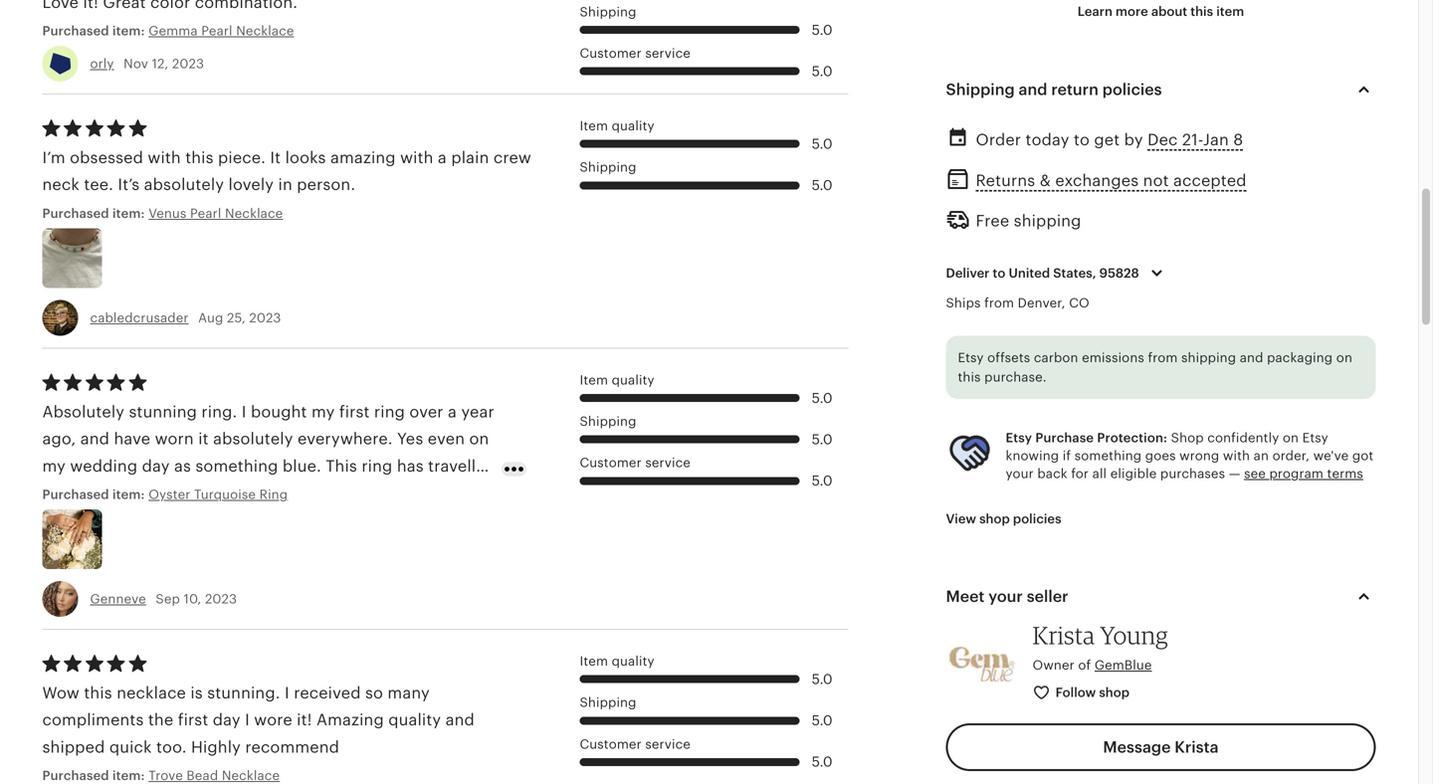 Task type: vqa. For each thing, say whether or not it's contained in the screenshot.
1st D from left
no



Task type: describe. For each thing, give the bounding box(es) containing it.
ships
[[947, 296, 981, 311]]

on inside etsy offsets carbon emissions from shipping and packaging on this purchase.
[[1337, 351, 1353, 366]]

pearl for venus
[[190, 206, 222, 221]]

wore
[[254, 712, 293, 730]]

states,
[[1054, 266, 1097, 281]]

got
[[1353, 449, 1375, 464]]

returns & exchanges not accepted button
[[976, 166, 1247, 195]]

krista young owner of gemblue
[[1033, 621, 1169, 673]]

learn more about this item
[[1078, 4, 1245, 19]]

6 5.0 from the top
[[812, 432, 833, 448]]

this inside dropdown button
[[1191, 4, 1214, 19]]

stunning.
[[207, 685, 280, 703]]

free shipping
[[976, 212, 1082, 230]]

deliver to united states, 95828
[[947, 266, 1140, 281]]

tee.
[[84, 176, 114, 194]]

order today to get by dec 21-jan 8
[[976, 131, 1244, 149]]

cabledcrusader aug 25, 2023
[[90, 311, 281, 326]]

if
[[1063, 449, 1072, 464]]

0 horizontal spatial i
[[245, 712, 250, 730]]

genneve link
[[90, 592, 146, 607]]

9 5.0 from the top
[[812, 714, 833, 729]]

is
[[191, 685, 203, 703]]

service for purchased item: oyster turquoise ring
[[646, 456, 691, 471]]

1 horizontal spatial with
[[400, 149, 434, 167]]

8
[[1234, 131, 1244, 149]]

young
[[1101, 621, 1169, 650]]

quality inside wow this necklace is stunning. i received so many compliments the first day i wore it! amazing quality and shipped quick too. highly recommend
[[389, 712, 441, 730]]

received
[[294, 685, 361, 703]]

purchased for purchased item: gemma pearl necklace
[[42, 23, 109, 38]]

and inside wow this necklace is stunning. i received so many compliments the first day i wore it! amazing quality and shipped quick too. highly recommend
[[446, 712, 475, 730]]

cabledcrusader link
[[90, 311, 189, 326]]

item: for oyster
[[112, 487, 145, 502]]

view details of this review photo by genneve image
[[42, 510, 102, 570]]

2023 for cabledcrusader aug 25, 2023
[[249, 311, 281, 326]]

deliver
[[947, 266, 990, 281]]

pearl for gemma
[[201, 23, 233, 38]]

with inside shop confidently on etsy knowing if something goes wrong with an order, we've got your back for all eligible purchases —
[[1224, 449, 1251, 464]]

see
[[1245, 467, 1267, 482]]

shipping for purchased item: oyster turquoise ring
[[580, 414, 637, 429]]

item
[[1217, 4, 1245, 19]]

8 5.0 from the top
[[812, 672, 833, 688]]

etsy offsets carbon emissions from shipping and packaging on this purchase.
[[958, 351, 1353, 385]]

neck
[[42, 176, 80, 194]]

quality for purchased item: oyster turquoise ring
[[612, 373, 655, 388]]

for
[[1072, 467, 1090, 482]]

on inside shop confidently on etsy knowing if something goes wrong with an order, we've got your back for all eligible purchases —
[[1284, 431, 1300, 445]]

necklace
[[117, 685, 186, 703]]

0 vertical spatial shipping
[[1014, 212, 1082, 230]]

eligible
[[1111, 467, 1158, 482]]

turquoise
[[194, 487, 256, 502]]

back
[[1038, 467, 1068, 482]]

1 5.0 from the top
[[812, 22, 833, 38]]

customer for trove bead necklace
[[580, 737, 642, 752]]

customer service for purchased item: trove bead necklace
[[580, 737, 691, 752]]

exchanges
[[1056, 172, 1140, 190]]

learn more about this item button
[[1063, 0, 1260, 30]]

krista inside message krista button
[[1175, 739, 1220, 757]]

shipping for purchased item: venus pearl necklace
[[580, 160, 637, 175]]

jan
[[1204, 131, 1230, 149]]

order,
[[1273, 449, 1311, 464]]

krista young image
[[947, 627, 1021, 701]]

carbon
[[1034, 351, 1079, 366]]

7 5.0 from the top
[[812, 474, 833, 489]]

more
[[1116, 4, 1149, 19]]

about
[[1152, 4, 1188, 19]]

trove
[[149, 769, 183, 784]]

0 horizontal spatial with
[[148, 149, 181, 167]]

message krista button
[[947, 724, 1377, 772]]

item quality for i'm obsessed with this piece. it looks amazing with a plain crew neck tee. it's absolutely lovely in person.
[[580, 119, 655, 134]]

purchased item: trove bead necklace
[[42, 769, 280, 784]]

by
[[1125, 131, 1144, 149]]

purchased item: oyster turquoise ring
[[42, 487, 288, 502]]

service for purchased item: trove bead necklace
[[646, 737, 691, 752]]

2 item from the top
[[580, 373, 609, 388]]

necklace for piece.
[[225, 206, 283, 221]]

purchased for purchased item: trove bead necklace
[[42, 769, 109, 784]]

12,
[[152, 56, 169, 71]]

it!
[[297, 712, 312, 730]]

today
[[1026, 131, 1070, 149]]

highly
[[191, 739, 241, 757]]

quality for purchased item: trove bead necklace
[[612, 654, 655, 669]]

first
[[178, 712, 208, 730]]

0 horizontal spatial from
[[985, 296, 1015, 311]]

etsy for etsy purchase protection:
[[1006, 431, 1033, 445]]

protection:
[[1098, 431, 1168, 445]]

view shop policies button
[[932, 501, 1077, 537]]

to inside dropdown button
[[993, 266, 1006, 281]]

10,
[[184, 592, 202, 607]]

return
[[1052, 81, 1099, 98]]

item for i'm obsessed with this piece. it looks amazing with a plain crew neck tee. it's absolutely lovely in person.
[[580, 119, 609, 134]]

view shop policies
[[947, 512, 1062, 527]]

the
[[148, 712, 174, 730]]

purchased for purchased item: venus pearl necklace
[[42, 206, 109, 221]]

ships from denver, co
[[947, 296, 1090, 311]]

purchase
[[1036, 431, 1095, 445]]

purchase.
[[985, 370, 1047, 385]]

something
[[1075, 449, 1142, 464]]

21-
[[1183, 131, 1204, 149]]

gemblue
[[1095, 658, 1153, 673]]

item: for gemma
[[112, 23, 145, 38]]

confidently
[[1208, 431, 1280, 445]]

shipped
[[42, 739, 105, 757]]

orly link
[[90, 56, 114, 71]]

aug
[[198, 311, 223, 326]]

ring
[[260, 487, 288, 502]]

offsets
[[988, 351, 1031, 366]]

quality for purchased item: venus pearl necklace
[[612, 119, 655, 134]]

and inside dropdown button
[[1019, 81, 1048, 98]]

orly
[[90, 56, 114, 71]]

too.
[[156, 739, 187, 757]]

venus
[[149, 206, 187, 221]]

genneve sep 10, 2023
[[90, 592, 237, 607]]

purchased item: venus pearl necklace
[[42, 206, 283, 221]]

gemma
[[149, 23, 198, 38]]

so
[[365, 685, 383, 703]]

3 5.0 from the top
[[812, 136, 833, 152]]

0 vertical spatial necklace
[[236, 23, 294, 38]]

policies inside button
[[1014, 512, 1062, 527]]

shipping inside dropdown button
[[947, 81, 1015, 98]]

looks
[[285, 149, 326, 167]]

message
[[1104, 739, 1172, 757]]

krista inside krista young owner of gemblue
[[1033, 621, 1096, 650]]



Task type: locate. For each thing, give the bounding box(es) containing it.
follow shop
[[1056, 685, 1130, 700]]

item: left oyster
[[112, 487, 145, 502]]

0 vertical spatial your
[[1006, 467, 1034, 482]]

not
[[1144, 172, 1170, 190]]

0 horizontal spatial krista
[[1033, 621, 1096, 650]]

shop down gemblue link
[[1100, 685, 1130, 700]]

item:
[[112, 23, 145, 38], [112, 206, 145, 221], [112, 487, 145, 502], [112, 769, 145, 784]]

2 vertical spatial customer
[[580, 737, 642, 752]]

2 horizontal spatial with
[[1224, 449, 1251, 464]]

4 5.0 from the top
[[812, 178, 833, 193]]

this inside etsy offsets carbon emissions from shipping and packaging on this purchase.
[[958, 370, 981, 385]]

1 vertical spatial customer service
[[580, 456, 691, 471]]

learn
[[1078, 4, 1113, 19]]

necklace right gemma at top
[[236, 23, 294, 38]]

etsy left "offsets"
[[958, 351, 984, 366]]

1 vertical spatial i
[[245, 712, 250, 730]]

5 5.0 from the top
[[812, 391, 833, 406]]

with up —
[[1224, 449, 1251, 464]]

to left united
[[993, 266, 1006, 281]]

3 purchased from the top
[[42, 487, 109, 502]]

1 vertical spatial and
[[1241, 351, 1264, 366]]

0 vertical spatial policies
[[1103, 81, 1163, 98]]

3 item from the top
[[580, 654, 609, 669]]

shop
[[980, 512, 1011, 527], [1100, 685, 1130, 700]]

etsy purchase protection:
[[1006, 431, 1168, 445]]

3 customer from the top
[[580, 737, 642, 752]]

this inside wow this necklace is stunning. i received so many compliments the first day i wore it! amazing quality and shipped quick too. highly recommend
[[84, 685, 112, 703]]

1 vertical spatial to
[[993, 266, 1006, 281]]

2 service from the top
[[646, 456, 691, 471]]

gemblue link
[[1095, 658, 1153, 673]]

and
[[1019, 81, 1048, 98], [1241, 351, 1264, 366], [446, 712, 475, 730]]

item: down the it's
[[112, 206, 145, 221]]

1 horizontal spatial i
[[285, 685, 290, 703]]

from right emissions
[[1149, 351, 1179, 366]]

i
[[285, 685, 290, 703], [245, 712, 250, 730]]

shop right view
[[980, 512, 1011, 527]]

denver,
[[1018, 296, 1066, 311]]

from inside etsy offsets carbon emissions from shipping and packaging on this purchase.
[[1149, 351, 1179, 366]]

2 horizontal spatial etsy
[[1303, 431, 1329, 445]]

2 vertical spatial 2023
[[205, 592, 237, 607]]

0 horizontal spatial on
[[1284, 431, 1300, 445]]

0 vertical spatial customer service
[[580, 46, 691, 61]]

returns & exchanges not accepted
[[976, 172, 1247, 190]]

0 vertical spatial on
[[1337, 351, 1353, 366]]

1 vertical spatial on
[[1284, 431, 1300, 445]]

your right "meet"
[[989, 588, 1024, 606]]

see program terms
[[1245, 467, 1364, 482]]

etsy inside etsy offsets carbon emissions from shipping and packaging on this purchase.
[[958, 351, 984, 366]]

1 horizontal spatial etsy
[[1006, 431, 1033, 445]]

shipping and return policies
[[947, 81, 1163, 98]]

follow shop button
[[1018, 675, 1147, 712]]

oyster
[[149, 487, 191, 502]]

1 vertical spatial item quality
[[580, 373, 655, 388]]

your down knowing
[[1006, 467, 1034, 482]]

0 vertical spatial item
[[580, 119, 609, 134]]

policies down back
[[1014, 512, 1062, 527]]

0 horizontal spatial shipping
[[1014, 212, 1082, 230]]

meet your seller button
[[929, 573, 1395, 621]]

this left "item"
[[1191, 4, 1214, 19]]

item: for venus
[[112, 206, 145, 221]]

dec
[[1148, 131, 1179, 149]]

2 item: from the top
[[112, 206, 145, 221]]

purchased
[[42, 23, 109, 38], [42, 206, 109, 221], [42, 487, 109, 502], [42, 769, 109, 784]]

many
[[388, 685, 430, 703]]

message krista
[[1104, 739, 1220, 757]]

2 vertical spatial service
[[646, 737, 691, 752]]

orly nov 12, 2023
[[90, 56, 204, 71]]

on up the order,
[[1284, 431, 1300, 445]]

see program terms link
[[1245, 467, 1364, 482]]

4 purchased from the top
[[42, 769, 109, 784]]

necklace down lovely
[[225, 206, 283, 221]]

0 vertical spatial pearl
[[201, 23, 233, 38]]

3 item quality from the top
[[580, 654, 655, 669]]

view
[[947, 512, 977, 527]]

pearl right gemma at top
[[201, 23, 233, 38]]

2 vertical spatial item
[[580, 654, 609, 669]]

2 customer service from the top
[[580, 456, 691, 471]]

1 vertical spatial policies
[[1014, 512, 1062, 527]]

crew
[[494, 149, 532, 167]]

0 vertical spatial i
[[285, 685, 290, 703]]

2 customer from the top
[[580, 456, 642, 471]]

oyster turquoise ring link
[[149, 486, 417, 504]]

accepted
[[1174, 172, 1247, 190]]

3 customer service from the top
[[580, 737, 691, 752]]

0 horizontal spatial and
[[446, 712, 475, 730]]

shop for view
[[980, 512, 1011, 527]]

your inside shop confidently on etsy knowing if something goes wrong with an order, we've got your back for all eligible purchases —
[[1006, 467, 1034, 482]]

policies up "by"
[[1103, 81, 1163, 98]]

purchases
[[1161, 467, 1226, 482]]

2 vertical spatial necklace
[[222, 769, 280, 784]]

pearl down absolutely
[[190, 206, 222, 221]]

item for wow this necklace is stunning. i received so many compliments the first day i wore it! amazing quality and shipped quick too. highly recommend
[[580, 654, 609, 669]]

purchased up view details of this review photo by genneve
[[42, 487, 109, 502]]

0 vertical spatial to
[[1074, 131, 1090, 149]]

1 vertical spatial service
[[646, 456, 691, 471]]

2 vertical spatial item quality
[[580, 654, 655, 669]]

0 horizontal spatial shop
[[980, 512, 1011, 527]]

1 item quality from the top
[[580, 119, 655, 134]]

shop for follow
[[1100, 685, 1130, 700]]

1 item: from the top
[[112, 23, 145, 38]]

0 vertical spatial item quality
[[580, 119, 655, 134]]

&
[[1040, 172, 1052, 190]]

returns
[[976, 172, 1036, 190]]

this
[[1191, 4, 1214, 19], [185, 149, 214, 167], [958, 370, 981, 385], [84, 685, 112, 703]]

shop confidently on etsy knowing if something goes wrong with an order, we've got your back for all eligible purchases —
[[1006, 431, 1375, 482]]

etsy
[[958, 351, 984, 366], [1006, 431, 1033, 445], [1303, 431, 1329, 445]]

compliments
[[42, 712, 144, 730]]

an
[[1254, 449, 1270, 464]]

2 5.0 from the top
[[812, 64, 833, 79]]

1 vertical spatial customer
[[580, 456, 642, 471]]

2023 for orly nov 12, 2023
[[172, 56, 204, 71]]

customer for oyster turquoise ring
[[580, 456, 642, 471]]

0 vertical spatial and
[[1019, 81, 1048, 98]]

2023 for genneve sep 10, 2023
[[205, 592, 237, 607]]

1 vertical spatial your
[[989, 588, 1024, 606]]

shop inside button
[[980, 512, 1011, 527]]

terms
[[1328, 467, 1364, 482]]

i right day
[[245, 712, 250, 730]]

co
[[1070, 296, 1090, 311]]

in
[[278, 176, 293, 194]]

with up absolutely
[[148, 149, 181, 167]]

this up the compliments
[[84, 685, 112, 703]]

4 item: from the top
[[112, 769, 145, 784]]

policies inside dropdown button
[[1103, 81, 1163, 98]]

emissions
[[1083, 351, 1145, 366]]

1 horizontal spatial and
[[1019, 81, 1048, 98]]

1 vertical spatial shipping
[[1182, 351, 1237, 366]]

1 vertical spatial from
[[1149, 351, 1179, 366]]

necklace down highly
[[222, 769, 280, 784]]

piece.
[[218, 149, 266, 167]]

1 vertical spatial shop
[[1100, 685, 1130, 700]]

and inside etsy offsets carbon emissions from shipping and packaging on this purchase.
[[1241, 351, 1264, 366]]

2023 right 10,
[[205, 592, 237, 607]]

etsy inside shop confidently on etsy knowing if something goes wrong with an order, we've got your back for all eligible purchases —
[[1303, 431, 1329, 445]]

shipping inside etsy offsets carbon emissions from shipping and packaging on this purchase.
[[1182, 351, 1237, 366]]

this up absolutely
[[185, 149, 214, 167]]

2 purchased from the top
[[42, 206, 109, 221]]

this left purchase.
[[958, 370, 981, 385]]

united
[[1009, 266, 1051, 281]]

view details of this review photo by cabledcrusader image
[[42, 229, 102, 288]]

program
[[1270, 467, 1324, 482]]

purchased for purchased item: oyster turquoise ring
[[42, 487, 109, 502]]

0 horizontal spatial etsy
[[958, 351, 984, 366]]

1 horizontal spatial shipping
[[1182, 351, 1237, 366]]

item: down 'quick'
[[112, 769, 145, 784]]

shipping and return policies button
[[929, 66, 1395, 113]]

etsy up knowing
[[1006, 431, 1033, 445]]

1 horizontal spatial policies
[[1103, 81, 1163, 98]]

customer
[[580, 46, 642, 61], [580, 456, 642, 471], [580, 737, 642, 752]]

2 vertical spatial customer service
[[580, 737, 691, 752]]

0 vertical spatial customer
[[580, 46, 642, 61]]

2 vertical spatial and
[[446, 712, 475, 730]]

your
[[1006, 467, 1034, 482], [989, 588, 1024, 606]]

obsessed
[[70, 149, 143, 167]]

it's
[[118, 176, 140, 194]]

0 vertical spatial 2023
[[172, 56, 204, 71]]

pearl
[[201, 23, 233, 38], [190, 206, 222, 221]]

2023 right 25,
[[249, 311, 281, 326]]

to left get on the right of page
[[1074, 131, 1090, 149]]

0 horizontal spatial policies
[[1014, 512, 1062, 527]]

meet your seller
[[947, 588, 1069, 606]]

1 purchased from the top
[[42, 23, 109, 38]]

recommend
[[245, 739, 340, 757]]

item quality for wow this necklace is stunning. i received so many compliments the first day i wore it! amazing quality and shipped quick too. highly recommend
[[580, 654, 655, 669]]

1 customer service from the top
[[580, 46, 691, 61]]

shipping up shop
[[1182, 351, 1237, 366]]

from right ships
[[985, 296, 1015, 311]]

bead
[[187, 769, 218, 784]]

meet
[[947, 588, 985, 606]]

nov
[[124, 56, 148, 71]]

shop
[[1172, 431, 1205, 445]]

gemma pearl necklace link
[[149, 22, 417, 40]]

i up wore
[[285, 685, 290, 703]]

0 vertical spatial krista
[[1033, 621, 1096, 650]]

0 vertical spatial from
[[985, 296, 1015, 311]]

1 item from the top
[[580, 119, 609, 134]]

trove bead necklace link
[[149, 767, 417, 785]]

1 customer from the top
[[580, 46, 642, 61]]

absolutely
[[144, 176, 224, 194]]

item: for trove
[[112, 769, 145, 784]]

with
[[148, 149, 181, 167], [400, 149, 434, 167], [1224, 449, 1251, 464]]

we've
[[1314, 449, 1350, 464]]

3 service from the top
[[646, 737, 691, 752]]

1 horizontal spatial krista
[[1175, 739, 1220, 757]]

item: up the nov
[[112, 23, 145, 38]]

shop inside button
[[1100, 685, 1130, 700]]

on right packaging
[[1337, 351, 1353, 366]]

krista right "message"
[[1175, 739, 1220, 757]]

packaging
[[1268, 351, 1334, 366]]

lovely
[[229, 176, 274, 194]]

your inside dropdown button
[[989, 588, 1024, 606]]

10 5.0 from the top
[[812, 755, 833, 770]]

0 horizontal spatial to
[[993, 266, 1006, 281]]

1 vertical spatial krista
[[1175, 739, 1220, 757]]

1 service from the top
[[646, 46, 691, 61]]

1 vertical spatial pearl
[[190, 206, 222, 221]]

2 item quality from the top
[[580, 373, 655, 388]]

wow
[[42, 685, 80, 703]]

etsy up the we've
[[1303, 431, 1329, 445]]

3 item: from the top
[[112, 487, 145, 502]]

shipping down &
[[1014, 212, 1082, 230]]

1 vertical spatial item
[[580, 373, 609, 388]]

of
[[1079, 658, 1092, 673]]

etsy for etsy offsets carbon emissions from shipping and packaging on this purchase.
[[958, 351, 984, 366]]

2 horizontal spatial and
[[1241, 351, 1264, 366]]

necklace for stunning.
[[222, 769, 280, 784]]

purchased up orly
[[42, 23, 109, 38]]

1 horizontal spatial to
[[1074, 131, 1090, 149]]

purchased down shipped
[[42, 769, 109, 784]]

purchased down neck
[[42, 206, 109, 221]]

1 horizontal spatial shop
[[1100, 685, 1130, 700]]

1 horizontal spatial on
[[1337, 351, 1353, 366]]

shipping for purchased item: trove bead necklace
[[580, 696, 637, 711]]

krista up owner
[[1033, 621, 1096, 650]]

2023 right 12,
[[172, 56, 204, 71]]

0 vertical spatial service
[[646, 46, 691, 61]]

with left the a
[[400, 149, 434, 167]]

get
[[1095, 131, 1121, 149]]

deliver to united states, 95828 button
[[932, 252, 1185, 294]]

on
[[1337, 351, 1353, 366], [1284, 431, 1300, 445]]

1 horizontal spatial from
[[1149, 351, 1179, 366]]

1 vertical spatial 2023
[[249, 311, 281, 326]]

customer service for purchased item: oyster turquoise ring
[[580, 456, 691, 471]]

0 vertical spatial shop
[[980, 512, 1011, 527]]

this inside the i'm obsessed with this piece. it looks amazing with a plain crew neck tee. it's absolutely lovely in person.
[[185, 149, 214, 167]]

1 vertical spatial necklace
[[225, 206, 283, 221]]



